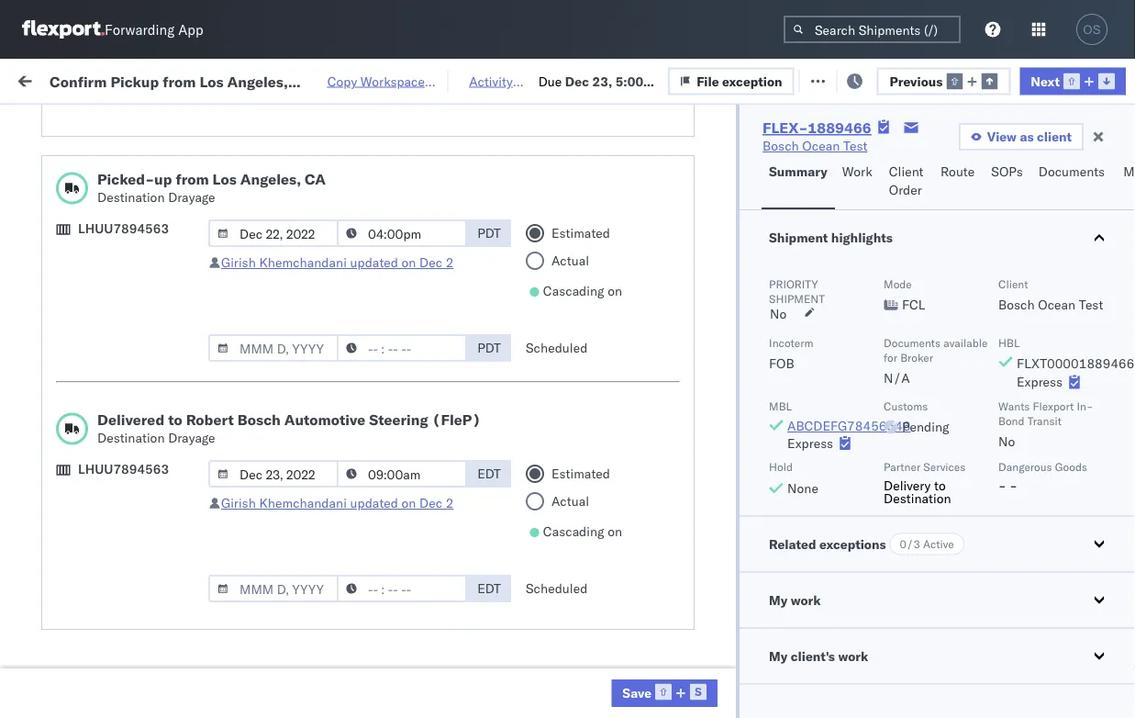 Task type: vqa. For each thing, say whether or not it's contained in the screenshot.
new
no



Task type: describe. For each thing, give the bounding box(es) containing it.
ca for fifth schedule pickup from los angeles, ca button from the bottom of the page the schedule pickup from los angeles, ca link
[[42, 200, 60, 216]]

automotive
[[284, 410, 366, 429]]

1889466 up consignee button
[[808, 118, 872, 137]]

related exceptions
[[770, 536, 887, 552]]

test up order on the right of page
[[881, 151, 906, 167]]

1 vertical spatial pm
[[327, 515, 347, 531]]

upload customs clearance documents button
[[42, 302, 261, 340]]

2 upload from the top
[[42, 626, 84, 642]]

1 edt from the top
[[478, 466, 501, 482]]

bond
[[999, 414, 1025, 427]]

2023 right 25,
[[440, 595, 472, 612]]

drayage inside delivered to robert bosch automotive steering (flep) destination drayage
[[168, 430, 215, 446]]

schedule pickup from los angeles, ca link for second schedule pickup from los angeles, ca button from the bottom
[[42, 463, 261, 500]]

ca for 4th schedule pickup from los angeles, ca button from the bottom of the page the schedule pickup from los angeles, ca link
[[42, 281, 60, 297]]

test up incoterm
[[762, 313, 786, 329]]

none
[[788, 480, 819, 496]]

demo
[[733, 474, 767, 490]]

test down exceptions
[[867, 555, 892, 571]]

mdt, for 3rd schedule delivery appointment link from the bottom of the page
[[359, 232, 391, 248]]

-- : -- -- text field for pdt
[[337, 334, 467, 362]]

destination inside the picked-up from los angeles, ca destination drayage
[[97, 189, 165, 205]]

test down consignee button
[[881, 191, 906, 208]]

delivered
[[97, 410, 165, 429]]

schedule delivery appointment for integration test account - karl lagerfeld
[[42, 514, 226, 530]]

lhuu7894563 for picked-up from los angeles, ca
[[78, 220, 169, 236]]

workitem
[[20, 150, 68, 164]]

test down summary
[[762, 191, 786, 208]]

hold
[[770, 460, 793, 474]]

route button
[[934, 155, 985, 209]]

sops
[[992, 163, 1024, 180]]

ca for the schedule pickup from los angeles, ca link for second schedule pickup from los angeles, ca button from the bottom
[[42, 483, 60, 499]]

upload inside upload customs clearance documents 'button'
[[42, 303, 84, 319]]

angeles, for 4th schedule pickup from los angeles, ca button from the bottom of the page the schedule pickup from los angeles, ca link
[[197, 262, 247, 278]]

0 horizontal spatial file exception
[[697, 73, 783, 89]]

1 9:30 from the top
[[296, 515, 324, 531]]

schedule for 4th schedule pickup from los angeles, ca button from the bottom of the page
[[42, 262, 97, 278]]

test down the my client's work
[[867, 676, 892, 692]]

lhuu7894563 for delivered to robert bosch automotive steering (flep)
[[78, 461, 169, 477]]

cascading on for picked-up from los angeles, ca
[[543, 283, 623, 299]]

action
[[1073, 71, 1113, 87]]

mmm d, yyyy text field for angeles,
[[208, 219, 339, 247]]

at
[[364, 71, 376, 87]]

-- : -- -- text field for edt
[[337, 460, 467, 488]]

2 upload customs clearance documents link from the top
[[42, 625, 261, 662]]

2 vertical spatial customs
[[87, 626, 139, 642]]

dec inside 'due dec 23, 5:00 pm'
[[565, 73, 590, 89]]

-- : -- -- text field for edt
[[337, 575, 467, 602]]

from for 4th schedule pickup from los angeles, ca button from the bottom of the page the schedule pickup from los angeles, ca link
[[143, 262, 170, 278]]

2 account from the top
[[895, 555, 943, 571]]

view as client
[[988, 129, 1072, 145]]

5 ocean fcl from the top
[[562, 474, 626, 490]]

pickup inside schedule pickup from rotterdam, netherlands
[[100, 545, 140, 561]]

schedule pickup from los angeles, ca link for 3rd schedule pickup from los angeles, ca button from the bottom
[[42, 342, 261, 379]]

mmm d, yyyy text field for automotive
[[208, 460, 339, 488]]

0 horizontal spatial file
[[697, 73, 720, 89]]

schedule pickup from los angeles, ca for 4th schedule pickup from los angeles, ca button from the bottom of the page the schedule pickup from los angeles, ca link
[[42, 262, 247, 297]]

client name
[[681, 150, 743, 164]]

test down order on the right of page
[[881, 232, 906, 248]]

flex id
[[984, 150, 1019, 164]]

test up n/a
[[881, 353, 906, 369]]

angeles, for 6th schedule pickup from los angeles, ca button from the bottom of the page's the schedule pickup from los angeles, ca link
[[197, 141, 247, 157]]

appointment for bosch ocean test
[[150, 393, 226, 409]]

mst, for 3rd schedule pickup from los angeles, ca button from the bottom
[[359, 353, 390, 369]]

test right bookings
[[858, 474, 882, 490]]

schedule for 6th schedule pickup from los angeles, ca button
[[42, 585, 97, 601]]

test up partner
[[881, 434, 906, 450]]

1 flex-2130387 from the top
[[1014, 515, 1109, 531]]

shipment
[[770, 230, 829, 246]]

bosch inside the client bosch ocean test
[[999, 297, 1035, 313]]

12:59 for 3rd schedule delivery appointment link from the bottom of the page
[[296, 232, 332, 248]]

0/3 active
[[900, 537, 955, 551]]

consignee inside button
[[801, 150, 854, 164]]

1662119
[[1053, 595, 1109, 612]]

12:59 for the schedule pickup from los angeles, ca link for second schedule pickup from los angeles, ca button from the bottom
[[296, 474, 332, 490]]

test down highlights
[[881, 272, 906, 288]]

schedule for second schedule pickup from los angeles, ca button from the bottom
[[42, 464, 97, 480]]

shipment highlights button
[[740, 210, 1136, 265]]

2 schedule pickup from los angeles, ca button from the top
[[42, 180, 261, 219]]

test right name
[[762, 151, 786, 167]]

incoterm
[[770, 336, 814, 349]]

1 2130387 from the top
[[1053, 515, 1109, 531]]

2 flex-2130387 from the top
[[1014, 555, 1109, 571]]

3 ocean fcl from the top
[[562, 272, 626, 288]]

confirm
[[42, 433, 89, 449]]

actual for delivered to robert bosch automotive steering (flep)
[[552, 493, 590, 509]]

deadline button
[[286, 146, 470, 164]]

2 integration from the top
[[801, 555, 864, 571]]

partner
[[884, 460, 921, 474]]

batch action
[[1034, 71, 1113, 87]]

save button
[[612, 679, 718, 707]]

flex-1662119
[[1014, 595, 1109, 612]]

flex-1889466 up in- on the bottom right
[[1014, 353, 1109, 369]]

2 pickup from the top
[[100, 181, 140, 197]]

client for client name
[[681, 150, 711, 164]]

test up hold
[[762, 434, 786, 450]]

1 schedule delivery appointment from the top
[[42, 231, 226, 247]]

actions
[[1081, 150, 1119, 164]]

delivered to robert bosch automotive steering (flep) destination drayage
[[97, 410, 481, 446]]

2 vertical spatial pm
[[327, 555, 347, 571]]

mst, for the confirm delivery button in the left of the page
[[351, 434, 382, 450]]

1 horizontal spatial exception
[[849, 71, 909, 87]]

confirm delivery button
[[42, 432, 140, 452]]

1 9:30 pm mst, jan 23, 2023 from the top
[[296, 515, 463, 531]]

23, inside 'due dec 23, 5:00 pm'
[[593, 73, 613, 89]]

girish for los
[[221, 254, 256, 270]]

1 pdt from the top
[[478, 225, 501, 241]]

2 nov from the top
[[394, 191, 418, 208]]

as
[[1020, 129, 1034, 145]]

0/3
[[900, 537, 921, 551]]

flex-1889466 down transit
[[1014, 434, 1109, 450]]

2 pdt from the top
[[478, 340, 501, 356]]

3 resize handle column header from the left
[[531, 142, 553, 718]]

1889466 up goods
[[1053, 434, 1109, 450]]

4 schedule pickup from los angeles, ca button from the top
[[42, 342, 261, 381]]

1889466 up in- on the bottom right
[[1053, 353, 1109, 369]]

3 account from the top
[[895, 636, 943, 652]]

filtered
[[18, 112, 63, 129]]

3 flex-2130387 from the top
[[1014, 636, 1109, 652]]

24,
[[413, 434, 433, 450]]

summary
[[770, 163, 828, 180]]

message
[[246, 71, 298, 87]]

order
[[890, 182, 923, 198]]

flex
[[984, 150, 1005, 164]]

mbl
[[770, 399, 793, 413]]

0 horizontal spatial exception
[[723, 73, 783, 89]]

2 2130387 from the top
[[1053, 555, 1109, 571]]

5 1846748 from the top
[[1053, 313, 1109, 329]]

4 nov from the top
[[394, 272, 418, 288]]

205
[[422, 71, 446, 87]]

jan left 25,
[[394, 595, 414, 612]]

delivery for schedule delivery appointment button for integration
[[100, 514, 147, 530]]

2022 for 6th schedule pickup from los angeles, ca button from the bottom of the page's the schedule pickup from los angeles, ca link
[[437, 151, 469, 167]]

test down west
[[867, 636, 892, 652]]

schedule pickup from los angeles, ca for 6th schedule pickup from los angeles, ca button from the bottom of the page's the schedule pickup from los angeles, ca link
[[42, 141, 247, 175]]

documents button
[[1032, 155, 1117, 209]]

schedule pickup from los angeles, ca link for fifth schedule pickup from los angeles, ca button from the bottom of the page
[[42, 180, 261, 217]]

1 horizontal spatial file exception
[[823, 71, 909, 87]]

2 vertical spatial 23,
[[408, 555, 428, 571]]

ca inside the picked-up from los angeles, ca destination drayage
[[305, 170, 326, 188]]

2023 down 13,
[[431, 515, 463, 531]]

scheduled for picked-up from los angeles, ca
[[526, 340, 588, 356]]

available
[[944, 336, 988, 349]]

5 pickup from the top
[[100, 464, 140, 480]]

schedule pickup from los angeles, ca link for 6th schedule pickup from los angeles, ca button from the bottom of the page
[[42, 140, 261, 177]]

3 flex-1846748 from the top
[[1014, 232, 1109, 248]]

resize handle column header for deadline
[[466, 142, 488, 718]]

flex-1889466 up transit
[[1014, 393, 1109, 410]]

save
[[623, 685, 652, 701]]

0 vertical spatial my
[[18, 67, 48, 92]]

1 pickup from the top
[[100, 141, 140, 157]]

destination inside partner services delivery to destination
[[884, 490, 952, 506]]

for
[[884, 350, 898, 364]]

ca for 3rd schedule pickup from los angeles, ca button from the bottom the schedule pickup from los angeles, ca link
[[42, 361, 60, 377]]

2 9:30 pm mst, jan 23, 2023 from the top
[[296, 555, 463, 571]]

3 schedule pickup from los angeles, ca button from the top
[[42, 261, 261, 300]]

schedule delivery appointment for bosch ocean test
[[42, 393, 226, 409]]

import
[[155, 71, 196, 87]]

12:59 am mdt, nov 5, 2022 for 6th schedule pickup from los angeles, ca button from the bottom of the page's the schedule pickup from los angeles, ca link
[[296, 151, 469, 167]]

girish khemchandani updated on dec 2 for steering
[[221, 495, 454, 511]]

test up exceptions
[[867, 515, 892, 531]]

4 5, from the top
[[422, 272, 433, 288]]

bosch ocean test link
[[763, 137, 868, 155]]

schedule for first schedule delivery appointment button from the top
[[42, 231, 97, 247]]

mdt, for 6th schedule pickup from los angeles, ca button from the bottom of the page's the schedule pickup from los angeles, ca link
[[359, 151, 391, 167]]

confirm delivery link
[[42, 432, 140, 450]]

consignee button
[[792, 146, 957, 164]]

vandelay for vandelay west
[[801, 595, 854, 612]]

3 pickup from the top
[[100, 262, 140, 278]]

dangerous
[[999, 460, 1053, 474]]

mdt, for fifth schedule pickup from los angeles, ca button from the bottom of the page the schedule pickup from los angeles, ca link
[[359, 191, 391, 208]]

2022 for 3rd schedule delivery appointment link from the bottom of the page
[[437, 232, 469, 248]]

robert
[[186, 410, 234, 429]]

os
[[1084, 22, 1102, 36]]

3 nov from the top
[[394, 232, 418, 248]]

test down n/a
[[881, 393, 906, 410]]

3 karl from the top
[[958, 636, 982, 652]]

-- : -- -- text field for pdt
[[337, 219, 467, 247]]

4 pickup from the top
[[100, 343, 140, 359]]

12:59 am mdt, nov 5, 2022 for fifth schedule pickup from los angeles, ca button from the bottom of the page the schedule pickup from los angeles, ca link
[[296, 191, 469, 208]]

jan down 12:59 am mst, jan 13, 2023
[[385, 515, 405, 531]]

destination inside delivered to robert bosch automotive steering (flep) destination drayage
[[97, 430, 165, 446]]

0 vertical spatial no
[[770, 306, 787, 322]]

due dec 23, 5:00 pm
[[539, 73, 644, 107]]

appointment for integration test account - karl lagerfeld
[[150, 514, 226, 530]]

1 lagerfeld from the top
[[985, 515, 1040, 531]]

1 appointment from the top
[[150, 231, 226, 247]]

client name button
[[672, 146, 773, 164]]

6 schedule pickup from los angeles, ca button from the top
[[42, 584, 261, 623]]

4 ocean fcl from the top
[[562, 353, 626, 369]]

snooze
[[498, 150, 534, 164]]

1 integration from the top
[[801, 515, 864, 531]]

schedule pickup from rotterdam, netherlands button
[[42, 544, 261, 583]]

1 karl from the top
[[958, 515, 982, 531]]

schedule delivery appointment button for bosch
[[42, 392, 226, 412]]

0 horizontal spatial flexport
[[681, 474, 729, 490]]

previous button
[[877, 67, 1011, 95]]

mst, left 25,
[[359, 595, 390, 612]]

confirm delivery
[[42, 433, 140, 449]]

bookings test consignee
[[801, 474, 947, 490]]

delivery inside partner services delivery to destination
[[884, 477, 931, 493]]

delivery for schedule delivery appointment button related to bosch
[[100, 393, 147, 409]]

2 karl from the top
[[958, 555, 982, 571]]

estimated for delivered to robert bosch automotive steering (flep)
[[552, 466, 611, 482]]

express for mbl
[[788, 435, 834, 451]]

in-
[[1077, 399, 1094, 413]]

broker
[[901, 350, 934, 364]]

documents inside 'documents available for broker n/a'
[[884, 336, 941, 349]]

5 flex-1846748 from the top
[[1014, 313, 1109, 329]]

filtered by:
[[18, 112, 84, 129]]

2023 up 25,
[[431, 555, 463, 571]]

incoterm fob
[[770, 336, 814, 371]]

1 schedule delivery appointment link from the top
[[42, 230, 226, 248]]

import work
[[155, 71, 231, 87]]

resize handle column header for mode
[[650, 142, 672, 718]]

1 nov from the top
[[394, 151, 418, 167]]

vandelay west
[[801, 595, 886, 612]]

2 ocean fcl from the top
[[562, 232, 626, 248]]

flex-1889466 up summary
[[763, 118, 872, 137]]

MMM D, YYYY text field
[[208, 334, 339, 362]]

girish khemchandani updated on dec 2 button for ca
[[221, 254, 454, 270]]

test up priority
[[762, 232, 786, 248]]

12:59 am mst, jan 25, 2023
[[296, 595, 472, 612]]

test up shipment
[[762, 272, 786, 288]]

khemchandani for automotive
[[259, 495, 347, 511]]

2022 for 4th schedule pickup from los angeles, ca button from the bottom of the page the schedule pickup from los angeles, ca link
[[437, 272, 469, 288]]

ocean inside the client bosch ocean test
[[1039, 297, 1076, 313]]

7:00 am mst, dec 24, 2022
[[296, 434, 468, 450]]

import work button
[[147, 59, 239, 100]]

my for my work "button"
[[770, 592, 788, 608]]

test inside the client bosch ocean test
[[1080, 297, 1104, 313]]

test up work button
[[844, 138, 868, 154]]

jan up 12:59 am mst, jan 25, 2023
[[385, 555, 405, 571]]

schedule delivery appointment link for bosch
[[42, 392, 226, 410]]

1 account from the top
[[895, 515, 943, 531]]

resize handle column header for workitem
[[263, 142, 285, 718]]

highlights
[[832, 230, 893, 246]]

girish for bosch
[[221, 495, 256, 511]]

schedule for 3rd schedule pickup from los angeles, ca button from the bottom
[[42, 343, 97, 359]]

3 integration test account - karl lagerfeld from the top
[[801, 636, 1040, 652]]

view
[[988, 129, 1017, 145]]

test down incoterm
[[762, 353, 786, 369]]

mode button
[[553, 146, 654, 164]]

13,
[[417, 474, 437, 490]]

2130384
[[1053, 676, 1109, 692]]

actual for picked-up from los angeles, ca
[[552, 253, 590, 269]]

2 integration test account - karl lagerfeld from the top
[[801, 555, 1040, 571]]

deadline
[[296, 150, 340, 164]]

documents inside 'button'
[[42, 321, 109, 337]]

(flep)
[[432, 410, 481, 429]]

flex-1846748 for 6th schedule pickup from los angeles, ca button from the bottom of the page
[[1014, 151, 1109, 167]]

girish khemchandani updated on dec 2 button for steering
[[221, 495, 454, 511]]

5:00
[[616, 73, 644, 89]]

shipment highlights
[[770, 230, 893, 246]]

my work button
[[740, 573, 1136, 628]]

schedule pickup from rotterdam, netherlands link
[[42, 544, 261, 581]]

4 account from the top
[[895, 676, 943, 692]]

flex-2130384
[[1014, 676, 1109, 692]]

12:59 am mst, dec 14, 2022
[[296, 353, 476, 369]]

message (0)
[[246, 71, 321, 87]]

khemchandani for angeles,
[[259, 254, 347, 270]]

wants flexport in- bond transit no
[[999, 399, 1094, 449]]

id
[[1008, 150, 1019, 164]]

abcdefg78456546
[[788, 418, 911, 434]]

4 lagerfeld from the top
[[985, 676, 1040, 692]]

1 ocean fcl from the top
[[562, 151, 626, 167]]

4 karl from the top
[[958, 676, 982, 692]]



Task type: locate. For each thing, give the bounding box(es) containing it.
schedule delivery appointment link up schedule pickup from rotterdam, netherlands
[[42, 513, 226, 531]]

9:30
[[296, 515, 324, 531], [296, 555, 324, 571]]

upload customs clearance documents for 1st upload customs clearance documents link from the bottom
[[42, 626, 201, 660]]

scheduled for delivered to robert bosch automotive steering (flep)
[[526, 580, 588, 596]]

6 schedule pickup from los angeles, ca link from the top
[[42, 584, 261, 621]]

client inside button
[[681, 150, 711, 164]]

2130387 up the 1662119
[[1053, 555, 1109, 571]]

cascading for delivered to robert bosch automotive steering (flep)
[[543, 523, 605, 539]]

1 horizontal spatial file
[[823, 71, 845, 87]]

2 5, from the top
[[422, 191, 433, 208]]

-- : -- -- text field down 7:00 am mst, dec 24, 2022
[[337, 460, 467, 488]]

schedule pickup from los angeles, ca down "delivered"
[[42, 464, 247, 499]]

23,
[[593, 73, 613, 89], [408, 515, 428, 531], [408, 555, 428, 571]]

2 schedule from the top
[[42, 181, 97, 197]]

angeles, for the schedule pickup from los angeles, ca link corresponding to 6th schedule pickup from los angeles, ca button
[[197, 585, 247, 601]]

my work up filtered by:
[[18, 67, 100, 92]]

delivery for first schedule delivery appointment button from the top
[[100, 231, 147, 247]]

0 vertical spatial work
[[53, 67, 100, 92]]

cascading for picked-up from los angeles, ca
[[543, 283, 605, 299]]

my down related
[[770, 592, 788, 608]]

5 schedule pickup from los angeles, ca from the top
[[42, 464, 247, 499]]

1 vertical spatial -- : -- -- text field
[[337, 460, 467, 488]]

0 vertical spatial -- : -- -- text field
[[337, 219, 467, 247]]

work up "client's"
[[791, 592, 821, 608]]

0 vertical spatial flex-2130387
[[1014, 515, 1109, 531]]

flexport demo consignee
[[681, 474, 832, 490]]

14,
[[421, 353, 441, 369]]

schedule for fifth schedule pickup from los angeles, ca button from the bottom of the page
[[42, 181, 97, 197]]

23, down 13,
[[408, 515, 428, 531]]

schedule pickup from los angeles, ca link for 6th schedule pickup from los angeles, ca button
[[42, 584, 261, 621]]

clearance for 1st upload customs clearance documents link from the bottom
[[142, 626, 201, 642]]

flex-2130384 button
[[984, 672, 1113, 697], [984, 672, 1113, 697]]

work up by:
[[53, 67, 100, 92]]

documents inside button
[[1039, 163, 1106, 180]]

from for fifth schedule pickup from los angeles, ca button from the bottom of the page the schedule pickup from los angeles, ca link
[[143, 181, 170, 197]]

0 vertical spatial actual
[[552, 253, 590, 269]]

2 9:30 from the top
[[296, 555, 324, 571]]

client for client order
[[890, 163, 924, 180]]

work inside "button"
[[791, 592, 821, 608]]

0 horizontal spatial work
[[53, 67, 100, 92]]

1 schedule pickup from los angeles, ca link from the top
[[42, 140, 261, 177]]

from inside the picked-up from los angeles, ca destination drayage
[[176, 170, 209, 188]]

upload customs clearance documents for 1st upload customs clearance documents link from the top of the page
[[42, 303, 201, 337]]

cascading
[[543, 283, 605, 299], [543, 523, 605, 539]]

1 horizontal spatial work
[[791, 592, 821, 608]]

file exception down search shipments (/) text box
[[823, 71, 909, 87]]

file up client name button
[[697, 73, 720, 89]]

9:30 pm mst, jan 23, 2023 up 12:59 am mst, jan 25, 2023
[[296, 555, 463, 571]]

1 vertical spatial -- : -- -- text field
[[337, 575, 467, 602]]

7 pickup from the top
[[100, 585, 140, 601]]

from for 6th schedule pickup from los angeles, ca button from the bottom of the page's the schedule pickup from los angeles, ca link
[[143, 141, 170, 157]]

consignee for bookings test consignee
[[885, 474, 947, 490]]

work down 'bosch ocean test' link
[[843, 163, 873, 180]]

1 horizontal spatial flexport
[[1033, 399, 1075, 413]]

1 vertical spatial 23,
[[408, 515, 428, 531]]

from down the schedule pickup from rotterdam, netherlands button
[[143, 585, 170, 601]]

angeles, down the picked-up from los angeles, ca destination drayage
[[197, 262, 247, 278]]

2 actual from the top
[[552, 493, 590, 509]]

angeles, for the schedule pickup from los angeles, ca link for second schedule pickup from los angeles, ca button from the bottom
[[197, 464, 247, 480]]

pickup down upload customs clearance documents 'button'
[[100, 343, 140, 359]]

2022 for fifth schedule pickup from los angeles, ca button from the bottom of the page the schedule pickup from los angeles, ca link
[[437, 191, 469, 208]]

1 cascading on from the top
[[543, 283, 623, 299]]

mdt, for 4th schedule pickup from los angeles, ca button from the bottom of the page the schedule pickup from los angeles, ca link
[[359, 272, 391, 288]]

pm
[[565, 91, 586, 107], [327, 515, 347, 531], [327, 555, 347, 571]]

0 vertical spatial -- : -- -- text field
[[337, 334, 467, 362]]

1846748 for 6th schedule pickup from los angeles, ca button from the bottom of the page's the schedule pickup from los angeles, ca link
[[1053, 151, 1109, 167]]

consignee down hold
[[770, 474, 832, 490]]

1 integration test account - karl lagerfeld from the top
[[801, 515, 1040, 531]]

client
[[1038, 129, 1072, 145]]

1 vertical spatial cascading
[[543, 523, 605, 539]]

1 vertical spatial appointment
[[150, 393, 226, 409]]

2 vertical spatial flex-2130387
[[1014, 636, 1109, 652]]

mode inside button
[[562, 150, 590, 164]]

5,
[[422, 151, 433, 167], [422, 191, 433, 208], [422, 232, 433, 248], [422, 272, 433, 288]]

1 vertical spatial estimated
[[552, 466, 611, 482]]

1 vertical spatial schedule delivery appointment
[[42, 393, 226, 409]]

work button
[[835, 155, 882, 209]]

mst, for second schedule pickup from los angeles, ca button from the bottom
[[359, 474, 390, 490]]

consignee down flex-1889466 link
[[801, 150, 854, 164]]

2022 for 3rd schedule pickup from los angeles, ca button from the bottom the schedule pickup from los angeles, ca link
[[444, 353, 476, 369]]

client's
[[791, 648, 836, 664]]

3 schedule delivery appointment link from the top
[[42, 513, 226, 531]]

angeles, inside the picked-up from los angeles, ca destination drayage
[[240, 170, 301, 188]]

to down services on the right of the page
[[935, 477, 946, 493]]

ca for the schedule pickup from los angeles, ca link corresponding to 6th schedule pickup from los angeles, ca button
[[42, 604, 60, 620]]

2130387 down the 1662119
[[1053, 636, 1109, 652]]

1 vertical spatial flex-2130387
[[1014, 555, 1109, 571]]

west
[[857, 595, 886, 612]]

schedule pickup from los angeles, ca down upload customs clearance documents 'button'
[[42, 343, 247, 377]]

9:30 pm mst, jan 23, 2023
[[296, 515, 463, 531], [296, 555, 463, 571]]

2 vertical spatial destination
[[884, 490, 952, 506]]

2022 for confirm delivery link
[[436, 434, 468, 450]]

0 horizontal spatial to
[[168, 410, 182, 429]]

3 12:59 am mdt, nov 5, 2022 from the top
[[296, 232, 469, 248]]

bosch inside delivered to robert bosch automotive steering (flep) destination drayage
[[238, 410, 281, 429]]

forwarding app link
[[22, 20, 204, 39]]

my inside "button"
[[770, 592, 788, 608]]

summary button
[[762, 155, 835, 209]]

0 vertical spatial edt
[[478, 466, 501, 482]]

2 upload customs clearance documents from the top
[[42, 626, 201, 660]]

1 2 from the top
[[446, 254, 454, 270]]

1 horizontal spatial no
[[999, 433, 1016, 449]]

mst, down steering
[[351, 434, 382, 450]]

destination
[[97, 189, 165, 205], [97, 430, 165, 446], [884, 490, 952, 506]]

schedule for the schedule pickup from rotterdam, netherlands button
[[42, 545, 97, 561]]

my for my client's work button at the bottom
[[770, 648, 788, 664]]

12:59 am mdt, nov 5, 2022 for 3rd schedule delivery appointment link from the bottom of the page
[[296, 232, 469, 248]]

0 vertical spatial to
[[168, 410, 182, 429]]

3 lagerfeld from the top
[[985, 636, 1040, 652]]

no down bond at right bottom
[[999, 433, 1016, 449]]

client up order on the right of page
[[890, 163, 924, 180]]

1 vertical spatial mmm d, yyyy text field
[[208, 460, 339, 488]]

priority shipment
[[770, 277, 825, 305]]

2 12:59 am mdt, nov 5, 2022 from the top
[[296, 191, 469, 208]]

1 upload from the top
[[42, 303, 84, 319]]

1 vertical spatial 2130387
[[1053, 555, 1109, 571]]

2 vertical spatial my
[[770, 648, 788, 664]]

edt
[[478, 466, 501, 482], [478, 580, 501, 596]]

0 vertical spatial girish khemchandani updated on dec 2
[[221, 254, 454, 270]]

0 horizontal spatial my work
[[18, 67, 100, 92]]

2 drayage from the top
[[168, 430, 215, 446]]

schedule pickup from los angeles, ca link up upload customs clearance documents 'button'
[[42, 261, 261, 298]]

flex-1846748 up flxt00001889466a
[[1014, 313, 1109, 329]]

route
[[941, 163, 975, 180]]

10 schedule from the top
[[42, 585, 97, 601]]

12:59 for 4th schedule pickup from los angeles, ca button from the bottom of the page the schedule pickup from los angeles, ca link
[[296, 272, 332, 288]]

from for schedule pickup from rotterdam, netherlands link
[[143, 545, 170, 561]]

ca for 6th schedule pickup from los angeles, ca button from the bottom of the page's the schedule pickup from los angeles, ca link
[[42, 159, 60, 175]]

customs
[[87, 303, 139, 319], [884, 399, 929, 413], [87, 626, 139, 642]]

2 vertical spatial schedule delivery appointment
[[42, 514, 226, 530]]

1 clearance from the top
[[142, 303, 201, 319]]

0 horizontal spatial express
[[788, 435, 834, 451]]

2 vertical spatial mmm d, yyyy text field
[[208, 575, 339, 602]]

1 vertical spatial cascading on
[[543, 523, 623, 539]]

test down fob
[[762, 393, 786, 410]]

flxt00001889466a
[[1017, 355, 1136, 371]]

12:59 am mdt, nov 5, 2022
[[296, 151, 469, 167], [296, 191, 469, 208], [296, 232, 469, 248], [296, 272, 469, 288]]

flexport
[[1033, 399, 1075, 413], [681, 474, 729, 490]]

1 vertical spatial upload customs clearance documents link
[[42, 625, 261, 662]]

1 vertical spatial pdt
[[478, 340, 501, 356]]

4 integration from the top
[[801, 676, 864, 692]]

0 vertical spatial mode
[[562, 150, 590, 164]]

1 vertical spatial girish khemchandani updated on dec 2
[[221, 495, 454, 511]]

8 resize handle column header from the left
[[1103, 142, 1125, 718]]

7 ocean fcl from the top
[[562, 595, 626, 612]]

exceptions
[[820, 536, 887, 552]]

2 scheduled from the top
[[526, 580, 588, 596]]

delivery down picked-
[[100, 231, 147, 247]]

1 vertical spatial khemchandani
[[259, 495, 347, 511]]

express up wants
[[1017, 374, 1063, 390]]

lagerfeld
[[985, 515, 1040, 531], [985, 555, 1040, 571], [985, 636, 1040, 652], [985, 676, 1040, 692]]

girish down the picked-up from los angeles, ca destination drayage
[[221, 254, 256, 270]]

0 vertical spatial upload customs clearance documents
[[42, 303, 201, 337]]

sops button
[[985, 155, 1032, 209]]

3 appointment from the top
[[150, 514, 226, 530]]

my work down related
[[770, 592, 821, 608]]

resize handle column header for client name
[[769, 142, 792, 718]]

flex-2130387 up the "flex-2130384"
[[1014, 636, 1109, 652]]

1 horizontal spatial work
[[843, 163, 873, 180]]

track
[[467, 71, 497, 87]]

0 vertical spatial my work
[[18, 67, 100, 92]]

2130387
[[1053, 515, 1109, 531], [1053, 555, 1109, 571], [1053, 636, 1109, 652]]

6 schedule pickup from los angeles, ca from the top
[[42, 585, 247, 620]]

schedule for 6th schedule pickup from los angeles, ca button from the bottom of the page
[[42, 141, 97, 157]]

up
[[154, 170, 172, 188]]

pending
[[903, 419, 950, 435]]

12:59 for fifth schedule pickup from los angeles, ca button from the bottom of the page the schedule pickup from los angeles, ca link
[[296, 191, 332, 208]]

1 horizontal spatial client
[[890, 163, 924, 180]]

nov
[[394, 151, 418, 167], [394, 191, 418, 208], [394, 232, 418, 248], [394, 272, 418, 288]]

2 horizontal spatial work
[[839, 648, 869, 664]]

schedule
[[42, 141, 97, 157], [42, 181, 97, 197], [42, 231, 97, 247], [42, 262, 97, 278], [42, 343, 97, 359], [42, 393, 97, 409], [42, 464, 97, 480], [42, 514, 97, 530], [42, 545, 97, 561], [42, 585, 97, 601]]

0 vertical spatial updated
[[350, 254, 398, 270]]

2 schedule delivery appointment button from the top
[[42, 392, 226, 412]]

1 resize handle column header from the left
[[263, 142, 285, 718]]

0 horizontal spatial work
[[199, 71, 231, 87]]

my inside button
[[770, 648, 788, 664]]

2 for steering
[[446, 495, 454, 511]]

clearance
[[142, 303, 201, 319], [142, 626, 201, 642]]

from for the schedule pickup from los angeles, ca link corresponding to 6th schedule pickup from los angeles, ca button
[[143, 585, 170, 601]]

0 vertical spatial 2
[[446, 254, 454, 270]]

2 schedule delivery appointment from the top
[[42, 393, 226, 409]]

1 actual from the top
[[552, 253, 590, 269]]

flex-1889466
[[763, 118, 872, 137], [1014, 353, 1109, 369], [1014, 393, 1109, 410], [1014, 434, 1109, 450]]

4 integration test account - karl lagerfeld from the top
[[801, 676, 1040, 692]]

vandelay
[[681, 595, 734, 612], [801, 595, 854, 612]]

pm up 'mode' button
[[565, 91, 586, 107]]

forwarding app
[[105, 21, 204, 38]]

picked-
[[97, 170, 154, 188]]

schedule pickup from los angeles, ca button down upload customs clearance documents 'button'
[[42, 342, 261, 381]]

schedule pickup from los angeles, ca down by:
[[42, 141, 247, 175]]

2 1846748 from the top
[[1053, 191, 1109, 208]]

clearance for 1st upload customs clearance documents link from the top of the page
[[142, 303, 201, 319]]

clearance inside 'button'
[[142, 303, 201, 319]]

4 12:59 from the top
[[296, 272, 332, 288]]

khemchandani up mmm d, yyyy text field
[[259, 254, 347, 270]]

1 vertical spatial updated
[[350, 495, 398, 511]]

lagerfeld up flex-1662119
[[985, 555, 1040, 571]]

1 vertical spatial work
[[791, 592, 821, 608]]

3 integration from the top
[[801, 636, 864, 652]]

flexport left demo
[[681, 474, 729, 490]]

6 ocean fcl from the top
[[562, 515, 626, 531]]

2 vertical spatial appointment
[[150, 514, 226, 530]]

on
[[449, 71, 464, 87], [402, 254, 416, 270], [608, 283, 623, 299], [402, 495, 416, 511], [608, 523, 623, 539]]

-- : -- -- text field
[[337, 334, 467, 362], [337, 460, 467, 488]]

batch action button
[[1005, 66, 1125, 93]]

0 horizontal spatial client
[[681, 150, 711, 164]]

schedule pickup from los angeles, ca for the schedule pickup from los angeles, ca link corresponding to 6th schedule pickup from los angeles, ca button
[[42, 585, 247, 620]]

2 flex-1846748 from the top
[[1014, 191, 1109, 208]]

flex-1846748 down the client
[[1014, 151, 1109, 167]]

schedule pickup from los angeles, ca for the schedule pickup from los angeles, ca link for second schedule pickup from los angeles, ca button from the bottom
[[42, 464, 247, 499]]

flex-1846748 for 4th schedule pickup from los angeles, ca button from the bottom of the page
[[1014, 272, 1109, 288]]

1 5, from the top
[[422, 151, 433, 167]]

delivery
[[100, 231, 147, 247], [100, 393, 147, 409], [92, 433, 140, 449], [884, 477, 931, 493], [100, 514, 147, 530]]

schedule pickup from los angeles, ca down 'workitem' "button"
[[42, 181, 247, 216]]

schedule pickup from los angeles, ca link down "delivered"
[[42, 463, 261, 500]]

2 schedule delivery appointment link from the top
[[42, 392, 226, 410]]

9:30 pm mst, jan 23, 2023 down 12:59 am mst, jan 13, 2023
[[296, 515, 463, 531]]

0 vertical spatial flexport
[[1033, 399, 1075, 413]]

mst, down 7:00 am mst, dec 24, 2022
[[359, 474, 390, 490]]

1 vertical spatial my
[[770, 592, 788, 608]]

from
[[143, 141, 170, 157], [176, 170, 209, 188], [143, 181, 170, 197], [143, 262, 170, 278], [143, 343, 170, 359], [143, 464, 170, 480], [143, 545, 170, 561], [143, 585, 170, 601]]

from up upload customs clearance documents 'button'
[[143, 262, 170, 278]]

schedule pickup from los angeles, ca link for 4th schedule pickup from los angeles, ca button from the bottom of the page
[[42, 261, 261, 298]]

2 girish from the top
[[221, 495, 256, 511]]

0 vertical spatial drayage
[[168, 189, 215, 205]]

1 estimated from the top
[[552, 225, 611, 241]]

3 1846748 from the top
[[1053, 232, 1109, 248]]

schedule for schedule delivery appointment button related to bosch
[[42, 393, 97, 409]]

flex-2130387 button
[[984, 510, 1113, 536], [984, 510, 1113, 536], [984, 550, 1113, 576], [984, 550, 1113, 576], [984, 631, 1113, 657], [984, 631, 1113, 657]]

wants
[[999, 399, 1031, 413]]

schedule delivery appointment down picked-
[[42, 231, 226, 247]]

3 12:59 from the top
[[296, 232, 332, 248]]

from right up
[[176, 170, 209, 188]]

3 mdt, from the top
[[359, 232, 391, 248]]

1889466 down flxt00001889466a
[[1053, 393, 1109, 410]]

1 khemchandani from the top
[[259, 254, 347, 270]]

1 12:59 am mdt, nov 5, 2022 from the top
[[296, 151, 469, 167]]

2 lagerfeld from the top
[[985, 555, 1040, 571]]

goods
[[1056, 460, 1088, 474]]

delivery for the confirm delivery button in the left of the page
[[92, 433, 140, 449]]

4 1846748 from the top
[[1053, 272, 1109, 288]]

2023 right 13,
[[440, 474, 472, 490]]

lagerfeld left 2130384
[[985, 676, 1040, 692]]

destination down "delivered"
[[97, 430, 165, 446]]

1 schedule pickup from los angeles, ca button from the top
[[42, 140, 261, 179]]

flex id button
[[975, 146, 1104, 164]]

1 girish from the top
[[221, 254, 256, 270]]

1 vertical spatial destination
[[97, 430, 165, 446]]

drayage
[[168, 189, 215, 205], [168, 430, 215, 446]]

to inside partner services delivery to destination
[[935, 477, 946, 493]]

drayage inside the picked-up from los angeles, ca destination drayage
[[168, 189, 215, 205]]

angeles, up the picked-up from los angeles, ca destination drayage
[[197, 141, 247, 157]]

1 mmm d, yyyy text field from the top
[[208, 219, 339, 247]]

5 12:59 from the top
[[296, 353, 332, 369]]

pm inside 'due dec 23, 5:00 pm'
[[565, 91, 586, 107]]

pickup
[[100, 141, 140, 157], [100, 181, 140, 197], [100, 262, 140, 278], [100, 343, 140, 359], [100, 464, 140, 480], [100, 545, 140, 561], [100, 585, 140, 601]]

0 vertical spatial schedule delivery appointment button
[[42, 230, 226, 250]]

1 schedule pickup from los angeles, ca from the top
[[42, 141, 247, 175]]

0 vertical spatial 2130387
[[1053, 515, 1109, 531]]

5 schedule from the top
[[42, 343, 97, 359]]

customs inside 'button'
[[87, 303, 139, 319]]

1 vertical spatial scheduled
[[526, 580, 588, 596]]

risk
[[379, 71, 401, 87]]

drayage down robert
[[168, 430, 215, 446]]

documents available for broker n/a
[[884, 336, 988, 386]]

1 scheduled from the top
[[526, 340, 588, 356]]

2 clearance from the top
[[142, 626, 201, 642]]

angeles, down robert
[[197, 464, 247, 480]]

pickup up picked-
[[100, 141, 140, 157]]

flexport inside wants flexport in- bond transit no
[[1033, 399, 1075, 413]]

schedule pickup from los angeles, ca link down 'workitem' "button"
[[42, 180, 261, 217]]

schedule delivery appointment button down picked-
[[42, 230, 226, 250]]

0 vertical spatial cascading
[[543, 283, 605, 299]]

0 vertical spatial customs
[[87, 303, 139, 319]]

client inside the client bosch ocean test
[[999, 277, 1029, 291]]

work right "import"
[[199, 71, 231, 87]]

3 mmm d, yyyy text field from the top
[[208, 575, 339, 602]]

3 schedule pickup from los angeles, ca link from the top
[[42, 261, 261, 298]]

bosch inside 'bosch ocean test' link
[[763, 138, 799, 154]]

1 cascading from the top
[[543, 283, 605, 299]]

1 upload customs clearance documents link from the top
[[42, 302, 261, 338]]

0 vertical spatial pm
[[565, 91, 586, 107]]

pm up 12:59 am mst, jan 25, 2023
[[327, 555, 347, 571]]

1 vertical spatial work
[[843, 163, 873, 180]]

express for hbl
[[1017, 374, 1063, 390]]

active
[[924, 537, 955, 551]]

1 vertical spatial schedule delivery appointment button
[[42, 392, 226, 412]]

schedule pickup from los angeles, ca button up upload customs clearance documents 'button'
[[42, 261, 261, 300]]

9:30 down 7:00
[[296, 515, 324, 531]]

work
[[199, 71, 231, 87], [843, 163, 873, 180]]

express up hold
[[788, 435, 834, 451]]

client inside button
[[890, 163, 924, 180]]

drayage down up
[[168, 189, 215, 205]]

Search Work text field
[[519, 66, 719, 93]]

from for the schedule pickup from los angeles, ca link for second schedule pickup from los angeles, ca button from the bottom
[[143, 464, 170, 480]]

-- : -- -- text field up steering
[[337, 334, 467, 362]]

schedule delivery appointment link for integration
[[42, 513, 226, 531]]

5 schedule pickup from los angeles, ca button from the top
[[42, 463, 261, 502]]

4 resize handle column header from the left
[[650, 142, 672, 718]]

schedule inside schedule pickup from rotterdam, netherlands
[[42, 545, 97, 561]]

1 vertical spatial upload
[[42, 626, 84, 642]]

mmm d, yyyy text field down the rotterdam,
[[208, 575, 339, 602]]

1 vertical spatial lhuu7894563
[[78, 461, 169, 477]]

to left robert
[[168, 410, 182, 429]]

from down upload customs clearance documents 'button'
[[143, 343, 170, 359]]

0 vertical spatial appointment
[[150, 231, 226, 247]]

name
[[714, 150, 743, 164]]

1 upload customs clearance documents from the top
[[42, 303, 201, 337]]

0 vertical spatial work
[[199, 71, 231, 87]]

12:59 for 3rd schedule pickup from los angeles, ca button from the bottom the schedule pickup from los angeles, ca link
[[296, 353, 332, 369]]

0 vertical spatial girish
[[221, 254, 256, 270]]

0 vertical spatial cascading on
[[543, 283, 623, 299]]

MMM D, YYYY text field
[[208, 219, 339, 247], [208, 460, 339, 488], [208, 575, 339, 602]]

1 vertical spatial drayage
[[168, 430, 215, 446]]

schedule delivery appointment link up "delivered"
[[42, 392, 226, 410]]

integration up related exceptions
[[801, 515, 864, 531]]

0 vertical spatial 9:30 pm mst, jan 23, 2023
[[296, 515, 463, 531]]

my client's work
[[770, 648, 869, 664]]

estimated
[[552, 225, 611, 241], [552, 466, 611, 482]]

25,
[[417, 595, 437, 612]]

resize handle column header for flex id
[[1100, 142, 1122, 718]]

mst, for the schedule pickup from rotterdam, netherlands button
[[350, 555, 381, 571]]

schedule delivery appointment up schedule pickup from rotterdam, netherlands
[[42, 514, 226, 530]]

3 schedule delivery appointment from the top
[[42, 514, 226, 530]]

schedule pickup from los angeles, ca link down upload customs clearance documents 'button'
[[42, 342, 261, 379]]

1 vertical spatial no
[[999, 433, 1016, 449]]

from inside schedule pickup from rotterdam, netherlands
[[143, 545, 170, 561]]

1 vertical spatial actual
[[552, 493, 590, 509]]

1846748 for 4th schedule pickup from los angeles, ca button from the bottom of the page the schedule pickup from los angeles, ca link
[[1053, 272, 1109, 288]]

no inside wants flexport in- bond transit no
[[999, 433, 1016, 449]]

flex-1846748 button
[[984, 146, 1113, 172], [984, 146, 1113, 172], [984, 187, 1113, 213], [984, 187, 1113, 213], [984, 227, 1113, 253], [984, 227, 1113, 253], [984, 268, 1113, 293], [984, 268, 1113, 293], [984, 308, 1113, 334], [984, 308, 1113, 334]]

me button
[[1117, 155, 1136, 209]]

0 vertical spatial lhuu7894563
[[78, 220, 169, 236]]

jan left 13,
[[394, 474, 414, 490]]

workitem button
[[11, 146, 266, 164]]

0 vertical spatial scheduled
[[526, 340, 588, 356]]

partner services delivery to destination
[[884, 460, 966, 506]]

2 vertical spatial schedule delivery appointment button
[[42, 513, 226, 533]]

updated for ca
[[350, 254, 398, 270]]

pdt right 14,
[[478, 340, 501, 356]]

work inside button
[[839, 648, 869, 664]]

mmm d, yyyy text field down the picked-up from los angeles, ca destination drayage
[[208, 219, 339, 247]]

1 -- : -- -- text field from the top
[[337, 219, 467, 247]]

0 vertical spatial destination
[[97, 189, 165, 205]]

0 vertical spatial upload customs clearance documents link
[[42, 302, 261, 338]]

mst, down 12:59 am mst, jan 13, 2023
[[350, 515, 381, 531]]

0 vertical spatial upload
[[42, 303, 84, 319]]

0 vertical spatial schedule delivery appointment
[[42, 231, 226, 247]]

angeles, for 3rd schedule pickup from los angeles, ca button from the bottom the schedule pickup from los angeles, ca link
[[197, 343, 247, 359]]

6 schedule from the top
[[42, 393, 97, 409]]

resize handle column header
[[263, 142, 285, 718], [466, 142, 488, 718], [531, 142, 553, 718], [650, 142, 672, 718], [769, 142, 792, 718], [953, 142, 975, 718], [1100, 142, 1122, 718], [1103, 142, 1125, 718]]

7 12:59 from the top
[[296, 595, 332, 612]]

flex-1662119 button
[[984, 591, 1113, 617], [984, 591, 1113, 617]]

estimated for picked-up from los angeles, ca
[[552, 225, 611, 241]]

updated for steering
[[350, 495, 398, 511]]

steering
[[369, 410, 429, 429]]

2 cascading on from the top
[[543, 523, 623, 539]]

flex-1893174
[[1014, 474, 1109, 490]]

lhuu7894563 down picked-
[[78, 220, 169, 236]]

account
[[895, 515, 943, 531], [895, 555, 943, 571], [895, 636, 943, 652], [895, 676, 943, 692]]

file exception up client name button
[[697, 73, 783, 89]]

1 vertical spatial upload customs clearance documents
[[42, 626, 201, 660]]

girish khemchandani updated on dec 2 for ca
[[221, 254, 454, 270]]

2 horizontal spatial client
[[999, 277, 1029, 291]]

appointment up the rotterdam,
[[150, 514, 226, 530]]

flexport. image
[[22, 20, 105, 39]]

schedule pickup from los angeles, ca for 3rd schedule pickup from los angeles, ca button from the bottom the schedule pickup from los angeles, ca link
[[42, 343, 247, 377]]

8 schedule from the top
[[42, 514, 97, 530]]

mmm d, yyyy text field down 7:00
[[208, 460, 339, 488]]

0 vertical spatial estimated
[[552, 225, 611, 241]]

schedule delivery appointment button up confirm delivery
[[42, 392, 226, 412]]

delivery up schedule pickup from rotterdam, netherlands
[[100, 514, 147, 530]]

lagerfeld down the dangerous goods - -
[[985, 515, 1040, 531]]

3 2130387 from the top
[[1053, 636, 1109, 652]]

client bosch ocean test
[[999, 277, 1104, 313]]

2 lhuu7894563 from the top
[[78, 461, 169, 477]]

file exception
[[823, 71, 909, 87], [697, 73, 783, 89]]

me
[[1124, 163, 1136, 180]]

1 horizontal spatial my work
[[770, 592, 821, 608]]

1 schedule delivery appointment button from the top
[[42, 230, 226, 250]]

4 schedule pickup from los angeles, ca from the top
[[42, 343, 247, 377]]

netherlands
[[42, 563, 114, 579]]

Search Shipments (/) text field
[[784, 16, 961, 43]]

6 resize handle column header from the left
[[953, 142, 975, 718]]

rotterdam,
[[173, 545, 238, 561]]

1 vertical spatial schedule delivery appointment link
[[42, 392, 226, 410]]

2 schedule pickup from los angeles, ca from the top
[[42, 181, 247, 216]]

2 for ca
[[446, 254, 454, 270]]

exception up name
[[723, 73, 783, 89]]

0 vertical spatial khemchandani
[[259, 254, 347, 270]]

schedule pickup from los angeles, ca button down "delivered"
[[42, 463, 261, 502]]

upload customs clearance documents inside 'button'
[[42, 303, 201, 337]]

to inside delivered to robert bosch automotive steering (flep) destination drayage
[[168, 410, 182, 429]]

my client's work button
[[740, 629, 1136, 684]]

schedule pickup from los angeles, ca link
[[42, 140, 261, 177], [42, 180, 261, 217], [42, 261, 261, 298], [42, 342, 261, 379], [42, 463, 261, 500], [42, 584, 261, 621]]

3 5, from the top
[[422, 232, 433, 248]]

schedule pickup from los angeles, ca button down 'workitem' "button"
[[42, 180, 261, 219]]

delivery down "delivered"
[[92, 433, 140, 449]]

schedule pickup from los angeles, ca for fifth schedule pickup from los angeles, ca button from the bottom of the page the schedule pickup from los angeles, ca link
[[42, 181, 247, 216]]

8 ocean fcl from the top
[[562, 676, 626, 692]]

consignee
[[801, 150, 854, 164], [770, 474, 832, 490], [885, 474, 947, 490]]

transit
[[1028, 414, 1062, 427]]

1846748
[[1053, 151, 1109, 167], [1053, 191, 1109, 208], [1053, 232, 1109, 248], [1053, 272, 1109, 288], [1053, 313, 1109, 329]]

1 vertical spatial to
[[935, 477, 946, 493]]

2 girish khemchandani updated on dec 2 from the top
[[221, 495, 454, 511]]

1 horizontal spatial mode
[[884, 277, 913, 291]]

12:59 am mdt, nov 5, 2022 for 4th schedule pickup from los angeles, ca button from the bottom of the page the schedule pickup from los angeles, ca link
[[296, 272, 469, 288]]

3 schedule delivery appointment button from the top
[[42, 513, 226, 533]]

1 vertical spatial my work
[[770, 592, 821, 608]]

flex-1846748
[[1014, 151, 1109, 167], [1014, 191, 1109, 208], [1014, 232, 1109, 248], [1014, 272, 1109, 288], [1014, 313, 1109, 329]]

pickup up upload customs clearance documents 'button'
[[100, 262, 140, 278]]

1893174
[[1053, 474, 1109, 490]]

fcl
[[603, 151, 626, 167], [603, 232, 626, 248], [603, 272, 626, 288], [903, 297, 926, 313], [603, 353, 626, 369], [603, 474, 626, 490], [603, 515, 626, 531], [603, 595, 626, 612], [603, 676, 626, 692]]

2 mdt, from the top
[[359, 191, 391, 208]]

0 horizontal spatial no
[[770, 306, 787, 322]]

flex-1846748 up the client bosch ocean test at the right
[[1014, 232, 1109, 248]]

girish khemchandani updated on dec 2 button
[[221, 254, 454, 270], [221, 495, 454, 511]]

resize handle column header for consignee
[[953, 142, 975, 718]]

759
[[337, 71, 361, 87]]

consignee for flexport demo consignee
[[770, 474, 832, 490]]

2 edt from the top
[[478, 580, 501, 596]]

los inside the picked-up from los angeles, ca destination drayage
[[213, 170, 237, 188]]

1 vertical spatial customs
[[884, 399, 929, 413]]

3 schedule from the top
[[42, 231, 97, 247]]

my work inside "button"
[[770, 592, 821, 608]]

angeles, down deadline
[[240, 170, 301, 188]]

7:00
[[296, 434, 324, 450]]

-- : -- -- text field
[[337, 219, 467, 247], [337, 575, 467, 602]]

1 vertical spatial 9:30
[[296, 555, 324, 571]]

0 vertical spatial clearance
[[142, 303, 201, 319]]

schedule for schedule delivery appointment button for integration
[[42, 514, 97, 530]]

os button
[[1072, 8, 1114, 51]]

vandelay for vandelay
[[681, 595, 734, 612]]

2 schedule pickup from los angeles, ca link from the top
[[42, 180, 261, 217]]

test up for
[[881, 313, 906, 329]]

1 12:59 from the top
[[296, 151, 332, 167]]

ocean inside 'bosch ocean test' link
[[803, 138, 840, 154]]

1 vertical spatial flexport
[[681, 474, 729, 490]]



